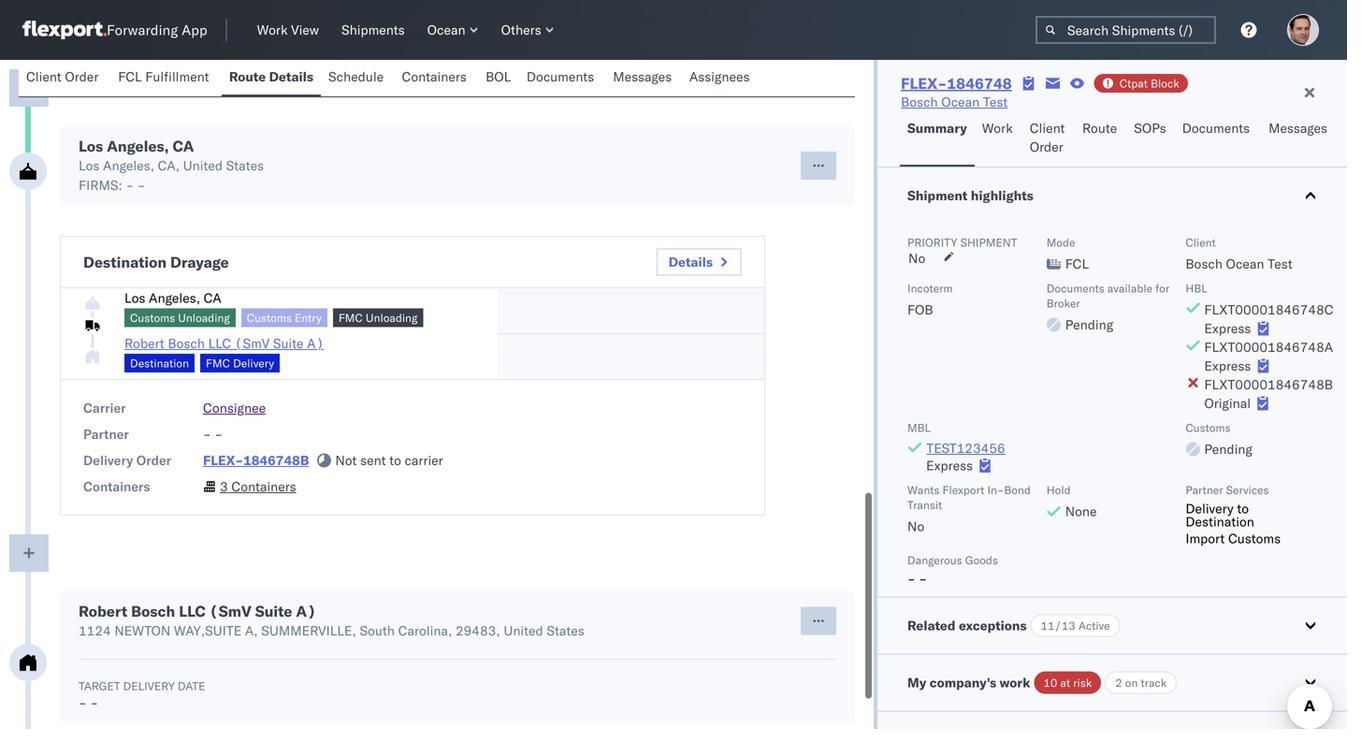 Task type: locate. For each thing, give the bounding box(es) containing it.
0 vertical spatial messages button
[[606, 60, 682, 96]]

0 horizontal spatial messages button
[[606, 60, 682, 96]]

documents down "others" button
[[527, 68, 594, 85]]

robert for robert bosch llc (smv suite a)
[[124, 335, 164, 351]]

suite up a, on the bottom of the page
[[255, 602, 292, 620]]

2 horizontal spatial documents
[[1183, 120, 1250, 136]]

1 vertical spatial work
[[982, 120, 1013, 136]]

0 vertical spatial route
[[229, 68, 266, 85]]

documents button down "others" button
[[519, 60, 606, 96]]

no inside wants flexport in-bond transit no
[[908, 518, 925, 534]]

a) down entry
[[307, 335, 324, 351]]

0 horizontal spatial messages
[[613, 68, 672, 85]]

partner down carrier
[[83, 426, 129, 442]]

customs down services
[[1229, 530, 1281, 547]]

llc up the way,suite
[[179, 602, 206, 620]]

work down 1846748
[[982, 120, 1013, 136]]

a)
[[307, 335, 324, 351], [296, 602, 316, 620]]

1 vertical spatial express
[[1205, 358, 1252, 374]]

ca for los angeles, ca los angeles, ca, united states firms: - -
[[173, 137, 194, 155]]

no
[[909, 250, 926, 266], [908, 518, 925, 534]]

1 vertical spatial details
[[669, 254, 713, 270]]

0 vertical spatial test
[[983, 94, 1008, 110]]

1 vertical spatial route
[[1083, 120, 1118, 136]]

2 vertical spatial ocean
[[1227, 255, 1265, 272]]

flex-1846748
[[901, 74, 1012, 93]]

0 vertical spatial robert
[[124, 335, 164, 351]]

1 horizontal spatial ocean
[[942, 94, 980, 110]]

route down work view link
[[229, 68, 266, 85]]

1 vertical spatial flex-
[[203, 452, 243, 468]]

angeles, up 'customs unloading'
[[149, 290, 200, 306]]

0 horizontal spatial fcl
[[118, 68, 142, 85]]

client inside client bosch ocean test incoterm fob
[[1186, 235, 1216, 249]]

bosch inside "robert bosch llc (smv suite a) 1124 newton way,suite a, summerville, south carolina, 29483, united states"
[[131, 602, 175, 620]]

los for los angeles, ca
[[124, 290, 145, 306]]

29483,
[[456, 622, 500, 639]]

1 horizontal spatial details
[[669, 254, 713, 270]]

fcl for fcl fulfillment
[[118, 68, 142, 85]]

0 vertical spatial to
[[390, 452, 401, 468]]

1 vertical spatial order
[[1030, 139, 1064, 155]]

delivery order
[[83, 452, 171, 468]]

destination up los angeles, ca
[[83, 253, 167, 271]]

ca up ca,
[[173, 137, 194, 155]]

delivery down carrier
[[83, 452, 133, 468]]

to down services
[[1238, 500, 1249, 517]]

1 vertical spatial fcl
[[1066, 255, 1089, 272]]

fcl for fcl
[[1066, 255, 1089, 272]]

-
[[126, 177, 134, 193], [137, 177, 146, 193], [203, 426, 211, 442], [215, 426, 223, 442], [908, 570, 916, 587], [919, 570, 927, 587], [79, 694, 87, 711], [90, 694, 98, 711]]

documents
[[527, 68, 594, 85], [1183, 120, 1250, 136], [1047, 281, 1105, 295]]

1 horizontal spatial test
[[1268, 255, 1293, 272]]

1 vertical spatial client order button
[[1023, 111, 1075, 167]]

(smv
[[235, 335, 270, 351], [209, 602, 252, 620]]

llc inside "robert bosch llc (smv suite a) 1124 newton way,suite a, summerville, south carolina, 29483, united states"
[[179, 602, 206, 620]]

robert
[[124, 335, 164, 351], [79, 602, 127, 620]]

0 horizontal spatial ocean
[[427, 22, 466, 38]]

test up flxt00001846748c
[[1268, 255, 1293, 272]]

bosch for robert bosch llc (smv suite a)
[[168, 335, 205, 351]]

south
[[360, 622, 395, 639]]

1846748
[[947, 74, 1012, 93]]

bosch up summary
[[901, 94, 938, 110]]

containers down flex-1846748b button
[[231, 478, 296, 495]]

0 vertical spatial (smv
[[235, 335, 270, 351]]

target delivery date - -
[[79, 679, 205, 711]]

flex-1846748b
[[203, 452, 309, 468]]

mode
[[1047, 235, 1076, 249]]

1 unloading from the left
[[178, 311, 230, 325]]

0 vertical spatial angeles,
[[107, 137, 169, 155]]

0 horizontal spatial client order button
[[19, 60, 111, 96]]

ocean up flxt00001846748c
[[1227, 255, 1265, 272]]

1 vertical spatial to
[[1238, 500, 1249, 517]]

containers down ocean "button"
[[402, 68, 467, 85]]

0 vertical spatial destination
[[83, 253, 167, 271]]

delivery up import
[[1186, 500, 1234, 517]]

1 vertical spatial destination
[[130, 356, 189, 370]]

bosch inside client bosch ocean test incoterm fob
[[1186, 255, 1223, 272]]

client up hbl
[[1186, 235, 1216, 249]]

express up original
[[1205, 358, 1252, 374]]

delivery left date
[[123, 679, 175, 693]]

fcl left fulfillment
[[118, 68, 142, 85]]

0 vertical spatial work
[[257, 22, 288, 38]]

0 vertical spatial ca
[[173, 137, 194, 155]]

united right 29483,
[[504, 622, 543, 639]]

unloading up robert bosch llc (smv suite a) link
[[178, 311, 230, 325]]

angeles, up firms:
[[103, 157, 154, 174]]

0 vertical spatial fmc
[[339, 311, 363, 325]]

on
[[1126, 676, 1138, 690]]

route for route details
[[229, 68, 266, 85]]

unloading right entry
[[366, 311, 418, 325]]

unloading for fmc unloading
[[366, 311, 418, 325]]

(smv inside "robert bosch llc (smv suite a) 1124 newton way,suite a, summerville, south carolina, 29483, united states"
[[209, 602, 252, 620]]

0 vertical spatial united
[[183, 157, 223, 174]]

0 vertical spatial messages
[[613, 68, 672, 85]]

destination for destination drayage
[[83, 253, 167, 271]]

fmc unloading
[[339, 311, 418, 325]]

fmc down robert bosch llc (smv suite a) link
[[206, 356, 230, 370]]

0 horizontal spatial work
[[257, 22, 288, 38]]

(smv up "fmc delivery"
[[235, 335, 270, 351]]

suite
[[273, 335, 304, 351], [255, 602, 292, 620]]

client order down flexport. image
[[26, 68, 99, 85]]

(smv up a, on the bottom of the page
[[209, 602, 252, 620]]

client down flexport. image
[[26, 68, 62, 85]]

2 horizontal spatial client
[[1186, 235, 1216, 249]]

1 vertical spatial fmc
[[206, 356, 230, 370]]

1 horizontal spatial fcl
[[1066, 255, 1089, 272]]

bosch up newton
[[131, 602, 175, 620]]

bosch up hbl
[[1186, 255, 1223, 272]]

delivery down robert bosch llc (smv suite a) link
[[233, 356, 274, 370]]

2 vertical spatial client
[[1186, 235, 1216, 249]]

client order button down flexport. image
[[19, 60, 111, 96]]

0 vertical spatial client
[[26, 68, 62, 85]]

angeles, up ca,
[[107, 137, 169, 155]]

test inside 'bosch ocean test' link
[[983, 94, 1008, 110]]

destination down 'customs unloading'
[[130, 356, 189, 370]]

flex- up bosch ocean test
[[901, 74, 947, 93]]

a) inside "robert bosch llc (smv suite a) 1124 newton way,suite a, summerville, south carolina, 29483, united states"
[[296, 602, 316, 620]]

1 horizontal spatial flex-
[[901, 74, 947, 93]]

customs left entry
[[247, 311, 292, 325]]

1 horizontal spatial fmc
[[339, 311, 363, 325]]

work for work
[[982, 120, 1013, 136]]

work inside button
[[982, 120, 1013, 136]]

flex- up 3
[[203, 452, 243, 468]]

2 vertical spatial angeles,
[[149, 290, 200, 306]]

1 horizontal spatial documents
[[1047, 281, 1105, 295]]

route inside 'button'
[[229, 68, 266, 85]]

los for los angeles, ca los angeles, ca, united states firms: - -
[[79, 137, 103, 155]]

sops
[[1135, 120, 1167, 136]]

bond
[[1005, 483, 1031, 497]]

2 vertical spatial order
[[136, 452, 171, 468]]

bol
[[486, 68, 511, 85]]

fcl down mode
[[1066, 255, 1089, 272]]

client order
[[26, 68, 99, 85], [1030, 120, 1065, 155]]

suite inside "robert bosch llc (smv suite a) 1124 newton way,suite a, summerville, south carolina, 29483, united states"
[[255, 602, 292, 620]]

angeles, for los angeles, ca los angeles, ca, united states firms: - -
[[107, 137, 169, 155]]

express up flxt00001846748a
[[1205, 320, 1252, 336]]

customs down original
[[1186, 421, 1231, 435]]

active
[[1079, 619, 1111, 633]]

ocean inside "button"
[[427, 22, 466, 38]]

robert down 'customs unloading'
[[124, 335, 164, 351]]

route button
[[1075, 111, 1127, 167]]

1 horizontal spatial messages
[[1269, 120, 1328, 136]]

0 horizontal spatial order
[[65, 68, 99, 85]]

fcl inside "button"
[[118, 68, 142, 85]]

bosch for client bosch ocean test incoterm fob
[[1186, 255, 1223, 272]]

ca inside the los angeles, ca los angeles, ca, united states firms: - -
[[173, 137, 194, 155]]

0 horizontal spatial flex-
[[203, 452, 243, 468]]

0 vertical spatial fcl
[[118, 68, 142, 85]]

express down test123456 button
[[927, 457, 973, 474]]

robert for robert bosch llc (smv suite a) 1124 newton way,suite a, summerville, south carolina, 29483, united states
[[79, 602, 127, 620]]

0 horizontal spatial details
[[269, 68, 314, 85]]

1 vertical spatial client order
[[1030, 120, 1065, 155]]

1 horizontal spatial client
[[1030, 120, 1065, 136]]

containers down delivery order
[[83, 478, 150, 495]]

highlights
[[971, 187, 1034, 204]]

1 vertical spatial pending
[[1205, 441, 1253, 457]]

llc up "fmc delivery"
[[208, 335, 231, 351]]

llc
[[208, 335, 231, 351], [179, 602, 206, 620]]

ocean up the containers button
[[427, 22, 466, 38]]

to right 'sent'
[[390, 452, 401, 468]]

test down 1846748
[[983, 94, 1008, 110]]

client bosch ocean test incoterm fob
[[908, 235, 1293, 318]]

0 vertical spatial a)
[[307, 335, 324, 351]]

no down transit
[[908, 518, 925, 534]]

robert up the 1124
[[79, 602, 127, 620]]

route left sops
[[1083, 120, 1118, 136]]

suite down customs entry
[[273, 335, 304, 351]]

customs inside partner services delivery to destination import customs dangerous goods - -
[[1229, 530, 1281, 547]]

client order right work button
[[1030, 120, 1065, 155]]

1 horizontal spatial united
[[504, 622, 543, 639]]

partner left services
[[1186, 483, 1224, 497]]

bosch down 'customs unloading'
[[168, 335, 205, 351]]

destination
[[83, 253, 167, 271], [130, 356, 189, 370], [1186, 513, 1255, 530]]

exceptions
[[959, 617, 1027, 634]]

0 vertical spatial client order
[[26, 68, 99, 85]]

customs for customs unloading
[[130, 311, 175, 325]]

0 vertical spatial express
[[1205, 320, 1252, 336]]

states right 29483,
[[547, 622, 585, 639]]

no down priority
[[909, 250, 926, 266]]

none
[[1066, 503, 1097, 519]]

1 vertical spatial test
[[1268, 255, 1293, 272]]

2 horizontal spatial ocean
[[1227, 255, 1265, 272]]

1 vertical spatial partner
[[1186, 483, 1224, 497]]

not
[[335, 452, 357, 468]]

2 vertical spatial documents
[[1047, 281, 1105, 295]]

pending for customs
[[1205, 441, 1253, 457]]

destination up import
[[1186, 513, 1255, 530]]

fmc right entry
[[339, 311, 363, 325]]

1 horizontal spatial pending
[[1205, 441, 1253, 457]]

0 vertical spatial documents
[[527, 68, 594, 85]]

client order button
[[19, 60, 111, 96], [1023, 111, 1075, 167]]

way,suite
[[174, 622, 242, 639]]

0 horizontal spatial united
[[183, 157, 223, 174]]

route
[[229, 68, 266, 85], [1083, 120, 1118, 136]]

route inside button
[[1083, 120, 1118, 136]]

2 vertical spatial los
[[124, 290, 145, 306]]

ca down drayage
[[204, 290, 221, 306]]

0 horizontal spatial fmc
[[206, 356, 230, 370]]

states right ca,
[[226, 157, 264, 174]]

unloading
[[178, 311, 230, 325], [366, 311, 418, 325]]

llc for robert bosch llc (smv suite a)
[[208, 335, 231, 351]]

customs entry
[[247, 311, 322, 325]]

0 horizontal spatial ca
[[173, 137, 194, 155]]

0 horizontal spatial pending
[[1066, 316, 1114, 333]]

2 vertical spatial destination
[[1186, 513, 1255, 530]]

1 vertical spatial ocean
[[942, 94, 980, 110]]

bol button
[[478, 60, 519, 96]]

10 at risk
[[1044, 676, 1092, 690]]

client order button up "highlights"
[[1023, 111, 1075, 167]]

0 vertical spatial documents button
[[519, 60, 606, 96]]

1 vertical spatial client
[[1030, 120, 1065, 136]]

1 horizontal spatial unloading
[[366, 311, 418, 325]]

pending for documents available for broker
[[1066, 316, 1114, 333]]

forwarding
[[107, 21, 178, 39]]

partner
[[83, 426, 129, 442], [1186, 483, 1224, 497]]

client
[[26, 68, 62, 85], [1030, 120, 1065, 136], [1186, 235, 1216, 249]]

1 vertical spatial a)
[[296, 602, 316, 620]]

delivery inside target delivery date - -
[[123, 679, 175, 693]]

delivery
[[233, 356, 274, 370], [83, 452, 133, 468], [1186, 500, 1234, 517], [123, 679, 175, 693]]

fmc for fmc delivery
[[206, 356, 230, 370]]

1 horizontal spatial states
[[547, 622, 585, 639]]

0 vertical spatial ocean
[[427, 22, 466, 38]]

documents button right sops
[[1175, 111, 1262, 167]]

united inside the los angeles, ca los angeles, ca, united states firms: - -
[[183, 157, 223, 174]]

work left 'view'
[[257, 22, 288, 38]]

1 vertical spatial messages
[[1269, 120, 1328, 136]]

pending up services
[[1205, 441, 1253, 457]]

0 vertical spatial details
[[269, 68, 314, 85]]

fmc for fmc unloading
[[339, 311, 363, 325]]

hbl
[[1186, 281, 1208, 295]]

express for flxt00001846748a
[[1205, 358, 1252, 374]]

flex-1846748 link
[[901, 74, 1012, 93]]

0 vertical spatial flex-
[[901, 74, 947, 93]]

containers inside button
[[402, 68, 467, 85]]

test
[[983, 94, 1008, 110], [1268, 255, 1293, 272]]

suite for robert bosch llc (smv suite a) 1124 newton way,suite a, summerville, south carolina, 29483, united states
[[255, 602, 292, 620]]

0 vertical spatial partner
[[83, 426, 129, 442]]

details button
[[657, 248, 742, 276]]

1 horizontal spatial messages button
[[1262, 111, 1338, 167]]

1 vertical spatial states
[[547, 622, 585, 639]]

0 vertical spatial client order button
[[19, 60, 111, 96]]

1 horizontal spatial route
[[1083, 120, 1118, 136]]

0 horizontal spatial partner
[[83, 426, 129, 442]]

a) for robert bosch llc (smv suite a)
[[307, 335, 324, 351]]

transit
[[908, 498, 943, 512]]

0 horizontal spatial to
[[390, 452, 401, 468]]

ocean down 'flex-1846748'
[[942, 94, 980, 110]]

robert bosch llc (smv suite a) link
[[124, 335, 324, 351]]

risk
[[1074, 676, 1092, 690]]

customs down los angeles, ca
[[130, 311, 175, 325]]

pending
[[1066, 316, 1114, 333], [1205, 441, 1253, 457]]

1 vertical spatial documents
[[1183, 120, 1250, 136]]

1 vertical spatial robert
[[79, 602, 127, 620]]

0 vertical spatial suite
[[273, 335, 304, 351]]

route details button
[[222, 60, 321, 96]]

client right work button
[[1030, 120, 1065, 136]]

summary button
[[900, 111, 975, 167]]

ocean
[[427, 22, 466, 38], [942, 94, 980, 110], [1227, 255, 1265, 272]]

flexport. image
[[22, 21, 107, 39]]

states
[[226, 157, 264, 174], [547, 622, 585, 639]]

fcl fulfillment
[[118, 68, 209, 85]]

a) up 'summerville,'
[[296, 602, 316, 620]]

(smv for robert bosch llc (smv suite a) 1124 newton way,suite a, summerville, south carolina, 29483, united states
[[209, 602, 252, 620]]

flex- for 1846748b
[[203, 452, 243, 468]]

unloading for customs unloading
[[178, 311, 230, 325]]

2 unloading from the left
[[366, 311, 418, 325]]

united right ca,
[[183, 157, 223, 174]]

fulfillment
[[145, 68, 209, 85]]

0 horizontal spatial llc
[[179, 602, 206, 620]]

1 horizontal spatial documents button
[[1175, 111, 1262, 167]]

pending down the broker
[[1066, 316, 1114, 333]]

1 vertical spatial suite
[[255, 602, 292, 620]]

partner inside partner services delivery to destination import customs dangerous goods - -
[[1186, 483, 1224, 497]]

documents up the broker
[[1047, 281, 1105, 295]]

robert inside "robert bosch llc (smv suite a) 1124 newton way,suite a, summerville, south carolina, 29483, united states"
[[79, 602, 127, 620]]

sent
[[360, 452, 386, 468]]

documents right sops
[[1183, 120, 1250, 136]]

10
[[1044, 676, 1058, 690]]

1 vertical spatial united
[[504, 622, 543, 639]]

suite for robert bosch llc (smv suite a)
[[273, 335, 304, 351]]

1 horizontal spatial llc
[[208, 335, 231, 351]]

carrier
[[405, 452, 443, 468]]

1 horizontal spatial partner
[[1186, 483, 1224, 497]]



Task type: describe. For each thing, give the bounding box(es) containing it.
1 vertical spatial los
[[79, 157, 100, 174]]

shipments link
[[334, 18, 412, 42]]

(smv for robert bosch llc (smv suite a)
[[235, 335, 270, 351]]

11/13
[[1041, 619, 1076, 633]]

goods
[[966, 553, 999, 567]]

ctpat block
[[1120, 76, 1180, 90]]

shipment highlights button
[[878, 168, 1348, 224]]

bosch for robert bosch llc (smv suite a) 1124 newton way,suite a, summerville, south carolina, 29483, united states
[[131, 602, 175, 620]]

partner for partner services delivery to destination import customs dangerous goods - -
[[1186, 483, 1224, 497]]

0 horizontal spatial containers
[[83, 478, 150, 495]]

flex- for 1846748
[[901, 74, 947, 93]]

messages for the left messages button
[[613, 68, 672, 85]]

assignees button
[[682, 60, 761, 96]]

1 horizontal spatial containers
[[231, 478, 296, 495]]

0 horizontal spatial documents
[[527, 68, 594, 85]]

block
[[1151, 76, 1180, 90]]

ctpat
[[1120, 76, 1148, 90]]

original
[[1205, 395, 1251, 411]]

details inside button
[[669, 254, 713, 270]]

test123456 button
[[927, 440, 1006, 456]]

1 horizontal spatial client order button
[[1023, 111, 1075, 167]]

assignees
[[690, 68, 750, 85]]

destination for destination
[[130, 356, 189, 370]]

robert bosch llc (smv suite a) 1124 newton way,suite a, summerville, south carolina, 29483, united states
[[79, 602, 585, 639]]

summerville,
[[261, 622, 356, 639]]

priority shipment
[[908, 235, 1018, 249]]

documents available for broker
[[1047, 281, 1170, 310]]

dangerous
[[908, 553, 963, 567]]

hold
[[1047, 483, 1071, 497]]

flexport
[[943, 483, 985, 497]]

1 horizontal spatial client order
[[1030, 120, 1065, 155]]

states inside the los angeles, ca los angeles, ca, united states firms: - -
[[226, 157, 264, 174]]

1 vertical spatial documents button
[[1175, 111, 1262, 167]]

2 vertical spatial express
[[927, 457, 973, 474]]

1 horizontal spatial order
[[136, 452, 171, 468]]

broker
[[1047, 296, 1081, 310]]

work for work view
[[257, 22, 288, 38]]

date
[[178, 679, 205, 693]]

los angeles, ca los angeles, ca, united states firms: - -
[[79, 137, 264, 193]]

others
[[501, 22, 542, 38]]

- -
[[203, 426, 223, 442]]

3
[[220, 478, 228, 495]]

available
[[1108, 281, 1153, 295]]

at
[[1061, 676, 1071, 690]]

delivery inside partner services delivery to destination import customs dangerous goods - -
[[1186, 500, 1234, 517]]

destination inside partner services delivery to destination import customs dangerous goods - -
[[1186, 513, 1255, 530]]

schedule
[[329, 68, 384, 85]]

ocean inside client bosch ocean test incoterm fob
[[1227, 255, 1265, 272]]

consignee link
[[203, 400, 266, 416]]

my company's work
[[908, 674, 1031, 691]]

customs for customs
[[1186, 421, 1231, 435]]

Search Shipments (/) text field
[[1036, 16, 1217, 44]]

2 on track
[[1116, 676, 1167, 690]]

firms:
[[79, 177, 122, 193]]

company's
[[930, 674, 997, 691]]

messages for the rightmost messages button
[[1269, 120, 1328, 136]]

test123456
[[927, 440, 1006, 456]]

entry
[[295, 311, 322, 325]]

fmc delivery
[[206, 356, 274, 370]]

los angeles, ca
[[124, 290, 221, 306]]

import
[[1186, 530, 1225, 547]]

test inside client bosch ocean test incoterm fob
[[1268, 255, 1293, 272]]

ca for los angeles, ca
[[204, 290, 221, 306]]

flxt00001846748a
[[1205, 339, 1334, 355]]

llc for robert bosch llc (smv suite a) 1124 newton way,suite a, summerville, south carolina, 29483, united states
[[179, 602, 206, 620]]

forwarding app
[[107, 21, 207, 39]]

summary
[[908, 120, 967, 136]]

0 vertical spatial order
[[65, 68, 99, 85]]

related exceptions
[[908, 617, 1027, 634]]

partner for partner
[[83, 426, 129, 442]]

customs unloading
[[130, 311, 230, 325]]

11/13 active
[[1041, 619, 1111, 633]]

route for route
[[1083, 120, 1118, 136]]

documents inside documents available for broker
[[1047, 281, 1105, 295]]

2
[[1116, 676, 1123, 690]]

customs for customs entry
[[247, 311, 292, 325]]

fcl fulfillment button
[[111, 60, 222, 96]]

0 vertical spatial no
[[909, 250, 926, 266]]

1 vertical spatial angeles,
[[103, 157, 154, 174]]

partner services delivery to destination import customs dangerous goods - -
[[908, 483, 1281, 587]]

work button
[[975, 111, 1023, 167]]

carolina,
[[398, 622, 452, 639]]

services
[[1227, 483, 1270, 497]]

flxt00001846748c
[[1205, 301, 1334, 318]]

priority
[[908, 235, 958, 249]]

details inside 'button'
[[269, 68, 314, 85]]

schedule button
[[321, 60, 394, 96]]

related
[[908, 617, 956, 634]]

bosch ocean test link
[[901, 93, 1008, 111]]

carrier
[[83, 400, 126, 416]]

containers button
[[394, 60, 478, 96]]

bosch inside 'bosch ocean test' link
[[901, 94, 938, 110]]

flxt00001846748b
[[1205, 376, 1334, 393]]

incoterm
[[908, 281, 953, 295]]

united inside "robert bosch llc (smv suite a) 1124 newton way,suite a, summerville, south carolina, 29483, united states"
[[504, 622, 543, 639]]

for
[[1156, 281, 1170, 295]]

ca,
[[158, 157, 180, 174]]

shipment highlights
[[908, 187, 1034, 204]]

newton
[[115, 622, 171, 639]]

0 horizontal spatial client
[[26, 68, 62, 85]]

states inside "robert bosch llc (smv suite a) 1124 newton way,suite a, summerville, south carolina, 29483, united states"
[[547, 622, 585, 639]]

3 containers
[[220, 478, 296, 495]]

view
[[291, 22, 319, 38]]

a,
[[245, 622, 258, 639]]

work view link
[[250, 18, 327, 42]]

angeles, for los angeles, ca
[[149, 290, 200, 306]]

forwarding app link
[[22, 21, 207, 39]]

track
[[1141, 676, 1167, 690]]

wants flexport in-bond transit no
[[908, 483, 1031, 534]]

target
[[79, 679, 120, 693]]

fob
[[908, 301, 934, 318]]

shipments
[[342, 22, 405, 38]]

a) for robert bosch llc (smv suite a) 1124 newton way,suite a, summerville, south carolina, 29483, united states
[[296, 602, 316, 620]]

express for flxt00001846748c
[[1205, 320, 1252, 336]]

1124
[[79, 622, 111, 639]]

flex-1846748b button
[[203, 452, 309, 468]]

shipment
[[961, 235, 1018, 249]]

0 horizontal spatial client order
[[26, 68, 99, 85]]

sops button
[[1127, 111, 1175, 167]]

destination drayage
[[83, 253, 229, 271]]

to inside partner services delivery to destination import customs dangerous goods - -
[[1238, 500, 1249, 517]]

not sent to carrier
[[335, 452, 443, 468]]

route details
[[229, 68, 314, 85]]

shipment
[[908, 187, 968, 204]]



Task type: vqa. For each thing, say whether or not it's contained in the screenshot.


